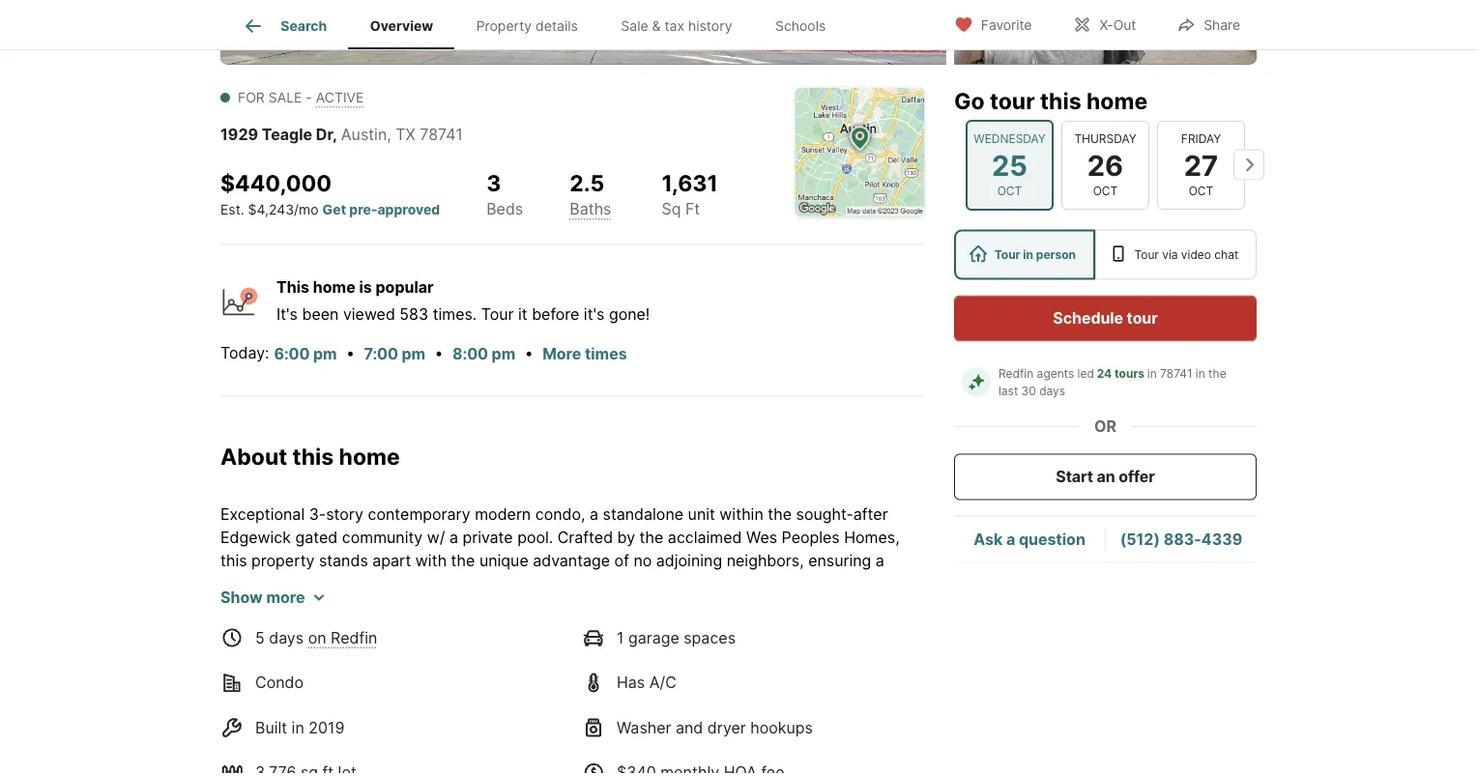 Task type: describe. For each thing, give the bounding box(es) containing it.
wes
[[747, 528, 778, 547]]

oct for 25
[[998, 184, 1023, 198]]

1 room, from the left
[[651, 737, 693, 756]]

1 horizontal spatial of
[[615, 551, 630, 570]]

today:
[[221, 344, 269, 363]]

1 horizontal spatial find
[[548, 737, 576, 756]]

friday
[[1182, 131, 1222, 145]]

an left "ev"
[[498, 644, 516, 663]]

3 pm from the left
[[492, 345, 516, 364]]

2 horizontal spatial this
[[1041, 88, 1082, 115]]

unit
[[688, 505, 716, 524]]

exceptional 3-story contemporary modern condo, a standalone unit within the sought-after edgewick gated community w/ a private pool. crafted by the acclaimed wes peoples homes, this property stands apart with the unique advantage of no adjoining neighbors, ensuring a sense of privacy and tranquility. its prime location offers seamless access to downtown and the airport, making city living a breeze. the parker model welcomes you with its open floor plan, featuring lofty ceilings that create an expansive and airy ambiance. convenience is paramount, as you'll find an attached garage with an ev charger, catering to modern needs and sustainability. inside discover the newly installed upgraded carpet and wood-look tile flooring that exudes both elegance and practicality. the 1st level boasts a cozy flex space perfect for a living or dining, a convenient half bath, &  kitchen w/ ss gas appliances, pantry, &  and island w/ bar seating. head up to the 2nd where you'll find the living room, laundry room, &  2 bedrooms that share a full bath. the primary suite is a true oasis, privately located on its own level
[[221, 505, 922, 775]]

33 photos
[[1159, 21, 1225, 37]]

1 vertical spatial of
[[268, 574, 283, 593]]

30
[[1022, 384, 1037, 398]]

1 , from the left
[[333, 125, 337, 144]]

sought-
[[796, 505, 854, 524]]

sale & tax history tab
[[600, 3, 754, 49]]

more times link
[[543, 345, 627, 364]]

lofty
[[290, 621, 323, 640]]

a up appliances,
[[690, 690, 699, 709]]

1 vertical spatial its
[[770, 760, 788, 775]]

homes,
[[845, 528, 900, 547]]

a down tranquility.
[[408, 598, 417, 616]]

2 vertical spatial to
[[377, 737, 392, 756]]

a up 'head'
[[335, 714, 344, 732]]

dining,
[[282, 714, 331, 732]]

schools tab
[[754, 3, 848, 49]]

x-
[[1100, 17, 1114, 33]]

an right create
[[471, 621, 489, 640]]

catering
[[608, 644, 668, 663]]

tour in person
[[995, 248, 1076, 262]]

more
[[543, 345, 582, 364]]

private
[[463, 528, 513, 547]]

and up look
[[801, 644, 829, 663]]

appliances,
[[656, 714, 739, 732]]

0 horizontal spatial on
[[308, 629, 326, 647]]

ask a question link
[[974, 530, 1086, 549]]

condo,
[[536, 505, 586, 524]]

and up city
[[345, 574, 372, 593]]

agents
[[1037, 367, 1075, 381]]

1 vertical spatial to
[[672, 644, 687, 663]]

chat
[[1215, 248, 1239, 262]]

search
[[281, 18, 327, 34]]

ss
[[601, 714, 621, 732]]

0 horizontal spatial w/
[[427, 528, 445, 547]]

pre-
[[349, 201, 378, 218]]

oct for 26
[[1094, 184, 1118, 198]]

located
[[689, 760, 743, 775]]

a down you'll
[[528, 760, 537, 775]]

airy
[[603, 621, 630, 640]]

for sale - active
[[238, 89, 364, 106]]

spaces
[[684, 629, 736, 647]]

2.5
[[570, 170, 605, 197]]

$440,000
[[221, 170, 332, 197]]

street
[[593, 21, 633, 37]]

1 1929 teagle dr, austin, tx 78741 image from the left
[[221, 0, 947, 64]]

photos
[[1179, 21, 1225, 37]]

expansive
[[494, 621, 567, 640]]

1 • from the left
[[346, 344, 355, 363]]

washer
[[617, 718, 672, 737]]

plans
[[490, 21, 525, 37]]

1 vertical spatial the
[[541, 690, 569, 709]]

paramount,
[[829, 621, 913, 640]]

washer and dryer hookups
[[617, 718, 813, 737]]

look
[[785, 667, 816, 686]]

1 vertical spatial days
[[269, 629, 304, 647]]

& inside tab
[[652, 18, 661, 34]]

baths link
[[570, 199, 612, 218]]

approved
[[378, 201, 440, 218]]

before
[[532, 305, 580, 324]]

garage inside exceptional 3-story contemporary modern condo, a standalone unit within the sought-after edgewick gated community w/ a private pool. crafted by the acclaimed wes peoples homes, this property stands apart with the unique advantage of no adjoining neighbors, ensuring a sense of privacy and tranquility. its prime location offers seamless access to downtown and the airport, making city living a breeze. the parker model welcomes you with its open floor plan, featuring lofty ceilings that create an expansive and airy ambiance. convenience is paramount, as you'll find an attached garage with an ev charger, catering to modern needs and sustainability. inside discover the newly installed upgraded carpet and wood-look tile flooring that exudes both elegance and practicality. the 1st level boasts a cozy flex space perfect for a living or dining, a convenient half bath, &  kitchen w/ ss gas appliances, pantry, &  and island w/ bar seating. head up to the 2nd where you'll find the living room, laundry room, &  2 bedrooms that share a full bath. the primary suite is a true oasis, privately located on its own level
[[407, 644, 458, 663]]

half
[[433, 714, 460, 732]]

ask a question
[[974, 530, 1086, 549]]

0 vertical spatial with
[[416, 551, 447, 570]]

0 vertical spatial to
[[763, 574, 777, 593]]

last
[[999, 384, 1019, 398]]

1 horizontal spatial modern
[[692, 644, 748, 663]]

3 beds
[[487, 170, 523, 218]]

share button
[[1161, 4, 1257, 44]]

3 • from the left
[[525, 344, 533, 363]]

has a/c
[[617, 673, 677, 692]]

& up you'll
[[507, 714, 517, 732]]

and left the "dryer"
[[676, 718, 703, 737]]

27
[[1184, 148, 1219, 182]]

tile
[[820, 667, 842, 686]]

video
[[1182, 248, 1212, 262]]

person
[[1037, 248, 1076, 262]]

get pre-approved link
[[323, 201, 440, 218]]

(512)
[[1121, 530, 1160, 549]]

tour for tour via video chat
[[1135, 248, 1159, 262]]

x-out button
[[1056, 4, 1153, 44]]

an down lofty
[[316, 644, 333, 663]]

austin
[[341, 125, 387, 144]]

flex
[[742, 690, 769, 709]]

condo
[[255, 673, 304, 692]]

city
[[335, 598, 362, 616]]

apart
[[373, 551, 411, 570]]

privacy
[[287, 574, 340, 593]]

neighbors,
[[727, 551, 804, 570]]

33
[[1159, 21, 1176, 37]]

0 horizontal spatial living
[[221, 714, 259, 732]]

a down homes,
[[876, 551, 885, 570]]

2 pm from the left
[[402, 345, 426, 364]]

days inside in the last 30 days
[[1040, 384, 1066, 398]]

0 vertical spatial find
[[283, 644, 311, 663]]

0 horizontal spatial modern
[[475, 505, 531, 524]]

gated
[[295, 528, 338, 547]]

ensuring
[[809, 551, 872, 570]]

1
[[617, 629, 624, 647]]

crafted
[[558, 528, 613, 547]]

and up half at bottom left
[[420, 690, 448, 709]]

and up plan,
[[862, 574, 890, 593]]

0 vertical spatial that
[[387, 621, 416, 640]]

tax
[[665, 18, 685, 34]]

2 vertical spatial home
[[339, 444, 400, 471]]

the left newly
[[439, 667, 463, 686]]

flooring
[[847, 667, 902, 686]]

1929
[[221, 125, 258, 144]]

go tour this home
[[955, 88, 1148, 115]]

the up the oasis,
[[580, 737, 604, 756]]

or
[[263, 714, 278, 732]]

the up wes
[[768, 505, 792, 524]]

1 horizontal spatial living
[[366, 598, 404, 616]]

wednesday
[[974, 131, 1046, 145]]

2 horizontal spatial with
[[723, 598, 754, 616]]

2 1929 teagle dr, austin, tx 78741 image from the left
[[955, 0, 1257, 64]]

street view button
[[550, 10, 686, 49]]

2 horizontal spatial is
[[813, 621, 825, 640]]

1 horizontal spatial w/
[[579, 714, 597, 732]]

& down space
[[799, 714, 809, 732]]

(512) 883-4339 link
[[1121, 530, 1243, 549]]

the up its
[[451, 551, 475, 570]]

26
[[1088, 148, 1124, 182]]

2 horizontal spatial w/
[[892, 714, 910, 732]]

share
[[1204, 17, 1241, 33]]

2 • from the left
[[435, 344, 443, 363]]

acclaimed
[[668, 528, 742, 547]]

exceptional
[[221, 505, 305, 524]]

8:00
[[453, 345, 488, 364]]

1 horizontal spatial this
[[293, 444, 334, 471]]

this inside exceptional 3-story contemporary modern condo, a standalone unit within the sought-after edgewick gated community w/ a private pool. crafted by the acclaimed wes peoples homes, this property stands apart with the unique advantage of no adjoining neighbors, ensuring a sense of privacy and tranquility. its prime location offers seamless access to downtown and the airport, making city living a breeze. the parker model welcomes you with its open floor plan, featuring lofty ceilings that create an expansive and airy ambiance. convenience is paramount, as you'll find an attached garage with an ev charger, catering to modern needs and sustainability. inside discover the newly installed upgraded carpet and wood-look tile flooring that exudes both elegance and practicality. the 1st level boasts a cozy flex space perfect for a living or dining, a convenient half bath, &  kitchen w/ ss gas appliances, pantry, &  and island w/ bar seating. head up to the 2nd where you'll find the living room, laundry room, &  2 bedrooms that share a full bath. the primary suite is a true oasis, privately located on its own level
[[221, 551, 247, 570]]

popular
[[376, 278, 434, 297]]

the down homes,
[[894, 574, 918, 593]]

history
[[689, 18, 733, 34]]

24
[[1097, 367, 1112, 381]]

tour via video chat option
[[1096, 230, 1257, 280]]

schedule
[[1054, 309, 1124, 328]]

3d walkthrough
[[279, 21, 386, 37]]

needs
[[752, 644, 797, 663]]



Task type: locate. For each thing, give the bounding box(es) containing it.
the right bath.
[[380, 760, 408, 775]]

1 horizontal spatial pm
[[402, 345, 426, 364]]

883-
[[1164, 530, 1202, 549]]

a left private at bottom left
[[450, 528, 458, 547]]

1 vertical spatial tour
[[1127, 309, 1158, 328]]

full
[[312, 760, 334, 775]]

is down you'll
[[512, 760, 524, 775]]

0 vertical spatial days
[[1040, 384, 1066, 398]]

home up been
[[313, 278, 356, 297]]

parker
[[513, 598, 560, 616]]

home up story
[[339, 444, 400, 471]]

& left tax
[[652, 18, 661, 34]]

tour up wednesday
[[990, 88, 1035, 115]]

inside
[[324, 667, 368, 686]]

2019
[[309, 718, 345, 737]]

0 horizontal spatial with
[[416, 551, 447, 570]]

living up bar
[[221, 714, 259, 732]]

1 horizontal spatial 1929 teagle dr, austin, tx 78741 image
[[955, 0, 1257, 64]]

1 vertical spatial living
[[221, 714, 259, 732]]

• left 'more'
[[525, 344, 533, 363]]

1 horizontal spatial •
[[435, 344, 443, 363]]

led
[[1078, 367, 1095, 381]]

2 oct from the left
[[1094, 184, 1118, 198]]

1 vertical spatial on
[[748, 760, 766, 775]]

is inside this home is popular it's been viewed 583 times. tour it before it's gone!
[[359, 278, 372, 297]]

this up '3-'
[[293, 444, 334, 471]]

airport,
[[221, 598, 274, 616]]

None button
[[966, 119, 1054, 210], [1062, 120, 1150, 209], [1158, 120, 1246, 209], [966, 119, 1054, 210], [1062, 120, 1150, 209], [1158, 120, 1246, 209]]

access
[[707, 574, 758, 593]]

days down agents
[[1040, 384, 1066, 398]]

tour in person option
[[955, 230, 1096, 280]]

this up sense
[[221, 551, 247, 570]]

0 vertical spatial tour
[[990, 88, 1035, 115]]

property details tab
[[455, 3, 600, 49]]

that down bar
[[221, 760, 250, 775]]

overview tab
[[349, 3, 455, 49]]

5 days on redfin
[[255, 629, 378, 647]]

2 vertical spatial the
[[380, 760, 408, 775]]

1 vertical spatial with
[[723, 598, 754, 616]]

start an offer button
[[955, 454, 1257, 500]]

& left 2
[[802, 737, 812, 756]]

built
[[255, 718, 287, 737]]

0 horizontal spatial find
[[283, 644, 311, 663]]

2 vertical spatial this
[[221, 551, 247, 570]]

tour left person
[[995, 248, 1021, 262]]

2 vertical spatial living
[[608, 737, 646, 756]]

tour inside option
[[1135, 248, 1159, 262]]

its left own
[[770, 760, 788, 775]]

room, down pantry,
[[756, 737, 798, 756]]

redfin up last
[[999, 367, 1034, 381]]

0 vertical spatial this
[[1041, 88, 1082, 115]]

modern up private at bottom left
[[475, 505, 531, 524]]

2 horizontal spatial oct
[[1189, 184, 1214, 198]]

oct inside thursday 26 oct
[[1094, 184, 1118, 198]]

with up newly
[[463, 644, 494, 663]]

ceilings
[[327, 621, 383, 640]]

tours
[[1115, 367, 1145, 381]]

0 horizontal spatial ,
[[333, 125, 337, 144]]

boasts
[[636, 690, 686, 709]]

by
[[618, 528, 635, 547]]

0 horizontal spatial room,
[[651, 737, 693, 756]]

1 horizontal spatial room,
[[756, 737, 798, 756]]

• left '8:00'
[[435, 344, 443, 363]]

0 vertical spatial is
[[359, 278, 372, 297]]

w/ left ss
[[579, 714, 597, 732]]

w/ down contemporary
[[427, 528, 445, 547]]

1 horizontal spatial is
[[512, 760, 524, 775]]

a right ask
[[1007, 530, 1016, 549]]

more
[[266, 588, 305, 607]]

pm
[[313, 345, 337, 364], [402, 345, 426, 364], [492, 345, 516, 364]]

1 horizontal spatial tour
[[995, 248, 1021, 262]]

2 horizontal spatial •
[[525, 344, 533, 363]]

cozy
[[703, 690, 738, 709]]

1 horizontal spatial to
[[672, 644, 687, 663]]

5
[[255, 629, 265, 647]]

pm right '8:00'
[[492, 345, 516, 364]]

garage down create
[[407, 644, 458, 663]]

teagle
[[262, 125, 312, 144]]

1 pm from the left
[[313, 345, 337, 364]]

2 room, from the left
[[756, 737, 798, 756]]

78741 right "tours"
[[1161, 367, 1193, 381]]

0 horizontal spatial •
[[346, 344, 355, 363]]

tour
[[995, 248, 1021, 262], [1135, 248, 1159, 262], [481, 305, 514, 324]]

1 horizontal spatial the
[[480, 598, 508, 616]]

and up 2
[[813, 714, 840, 732]]

1929 teagle dr, austin, tx 78741 image
[[221, 0, 947, 64], [955, 0, 1257, 64]]

the inside in the last 30 days
[[1209, 367, 1227, 381]]

on down laundry
[[748, 760, 766, 775]]

thursday 26 oct
[[1075, 131, 1137, 198]]

1 vertical spatial find
[[548, 737, 576, 756]]

list box
[[955, 230, 1257, 280]]

oct down 27
[[1189, 184, 1214, 198]]

contemporary
[[368, 505, 471, 524]]

2 horizontal spatial living
[[608, 737, 646, 756]]

2 horizontal spatial the
[[541, 690, 569, 709]]

that down 'sustainability.'
[[221, 690, 250, 709]]

the right "tours"
[[1209, 367, 1227, 381]]

1 horizontal spatial days
[[1040, 384, 1066, 398]]

• left '7:00'
[[346, 344, 355, 363]]

1 vertical spatial redfin
[[331, 629, 378, 647]]

perfect
[[821, 690, 875, 709]]

0 horizontal spatial days
[[269, 629, 304, 647]]

in
[[1023, 248, 1034, 262], [1148, 367, 1157, 381], [1196, 367, 1206, 381], [292, 718, 304, 737]]

days
[[1040, 384, 1066, 398], [269, 629, 304, 647]]

1 horizontal spatial garage
[[629, 629, 680, 647]]

2 vertical spatial is
[[512, 760, 524, 775]]

find up true
[[548, 737, 576, 756]]

0 horizontal spatial of
[[268, 574, 283, 593]]

to down neighbors,
[[763, 574, 777, 593]]

oct for 27
[[1189, 184, 1214, 198]]

0 horizontal spatial garage
[[407, 644, 458, 663]]

own
[[792, 760, 822, 775]]

0 vertical spatial modern
[[475, 505, 531, 524]]

to
[[763, 574, 777, 593], [672, 644, 687, 663], [377, 737, 392, 756]]

oct down 26
[[1094, 184, 1118, 198]]

garage down welcomes
[[629, 629, 680, 647]]

tour inside this home is popular it's been viewed 583 times. tour it before it's gone!
[[481, 305, 514, 324]]

0 vertical spatial 78741
[[420, 125, 463, 144]]

tour for go
[[990, 88, 1035, 115]]

the down standalone
[[640, 528, 664, 547]]

1 horizontal spatial on
[[748, 760, 766, 775]]

a left full
[[299, 760, 308, 775]]

0 horizontal spatial tour
[[481, 305, 514, 324]]

both
[[311, 690, 345, 709]]

in inside in the last 30 days
[[1196, 367, 1206, 381]]

0 vertical spatial home
[[1087, 88, 1148, 115]]

times
[[585, 345, 627, 364]]

tab list
[[221, 0, 863, 49]]

days right "5"
[[269, 629, 304, 647]]

0 horizontal spatial oct
[[998, 184, 1023, 198]]

78741
[[420, 125, 463, 144], [1161, 367, 1193, 381]]

6:00 pm button
[[273, 342, 338, 367]]

next image
[[1234, 149, 1265, 180]]

is
[[359, 278, 372, 297], [813, 621, 825, 640], [512, 760, 524, 775]]

and up cozy
[[706, 667, 734, 686]]

it's
[[277, 305, 298, 324]]

has
[[617, 673, 645, 692]]

with up tranquility.
[[416, 551, 447, 570]]

in inside "option"
[[1023, 248, 1034, 262]]

baths
[[570, 199, 612, 218]]

1 horizontal spatial ,
[[387, 125, 391, 144]]

beds
[[487, 199, 523, 218]]

you'll
[[506, 737, 543, 756]]

w/ down for
[[892, 714, 910, 732]]

0 horizontal spatial 1929 teagle dr, austin, tx 78741 image
[[221, 0, 947, 64]]

1 horizontal spatial with
[[463, 644, 494, 663]]

a up crafted
[[590, 505, 599, 524]]

redfin
[[999, 367, 1034, 381], [331, 629, 378, 647]]

been
[[302, 305, 339, 324]]

property details
[[476, 18, 578, 34]]

0 vertical spatial on
[[308, 629, 326, 647]]

bedrooms
[[830, 737, 904, 756]]

with down access
[[723, 598, 754, 616]]

ev
[[520, 644, 540, 663]]

an left offer
[[1097, 468, 1116, 486]]

its up the convenience
[[758, 598, 775, 616]]

1 vertical spatial that
[[221, 690, 250, 709]]

to up the carpet
[[672, 644, 687, 663]]

oct inside friday 27 oct
[[1189, 184, 1214, 198]]

1 horizontal spatial tour
[[1127, 309, 1158, 328]]

about
[[221, 444, 287, 471]]

oct inside wednesday 25 oct
[[998, 184, 1023, 198]]

tour for tour in person
[[995, 248, 1021, 262]]

plan,
[[859, 598, 894, 616]]

, left the austin
[[333, 125, 337, 144]]

peoples
[[782, 528, 840, 547]]

0 horizontal spatial redfin
[[331, 629, 378, 647]]

property
[[252, 551, 315, 570]]

0 vertical spatial the
[[480, 598, 508, 616]]

pm right 6:00
[[313, 345, 337, 364]]

bath,
[[465, 714, 502, 732]]

0 horizontal spatial pm
[[313, 345, 337, 364]]

2 , from the left
[[387, 125, 391, 144]]

0 vertical spatial of
[[615, 551, 630, 570]]

tour inside "option"
[[995, 248, 1021, 262]]

1 vertical spatial modern
[[692, 644, 748, 663]]

convenient
[[349, 714, 429, 732]]

home up thursday
[[1087, 88, 1148, 115]]

tour left it
[[481, 305, 514, 324]]

room, up privately
[[651, 737, 693, 756]]

hookups
[[751, 718, 813, 737]]

details
[[536, 18, 578, 34]]

modern
[[475, 505, 531, 524], [692, 644, 748, 663]]

sale
[[621, 18, 649, 34]]

1 vertical spatial home
[[313, 278, 356, 297]]

redfin down city
[[331, 629, 378, 647]]

where
[[457, 737, 502, 756]]

25
[[992, 148, 1028, 182]]

island
[[845, 714, 887, 732]]

78741 right tx
[[420, 125, 463, 144]]

oct down 25
[[998, 184, 1023, 198]]

3 oct from the left
[[1189, 184, 1214, 198]]

0 horizontal spatial 78741
[[420, 125, 463, 144]]

living down gas
[[608, 737, 646, 756]]

1 horizontal spatial redfin
[[999, 367, 1034, 381]]

of down property
[[268, 574, 283, 593]]

an inside button
[[1097, 468, 1116, 486]]

pm right '7:00'
[[402, 345, 426, 364]]

living right city
[[366, 598, 404, 616]]

is up viewed
[[359, 278, 372, 297]]

, left tx
[[387, 125, 391, 144]]

0 vertical spatial redfin
[[999, 367, 1034, 381]]

1 oct from the left
[[998, 184, 1023, 198]]

tab list containing search
[[221, 0, 863, 49]]

0 vertical spatial living
[[366, 598, 404, 616]]

0 horizontal spatial tour
[[990, 88, 1035, 115]]

map entry image
[[796, 88, 925, 216]]

1 horizontal spatial oct
[[1094, 184, 1118, 198]]

ambiance.
[[634, 621, 710, 640]]

to right up
[[377, 737, 392, 756]]

with
[[416, 551, 447, 570], [723, 598, 754, 616], [463, 644, 494, 663]]

2 horizontal spatial tour
[[1135, 248, 1159, 262]]

tour left via at the top right
[[1135, 248, 1159, 262]]

a right for
[[903, 690, 912, 709]]

bar
[[221, 737, 245, 756]]

featuring
[[221, 621, 286, 640]]

find down lofty
[[283, 644, 311, 663]]

0 vertical spatial its
[[758, 598, 775, 616]]

living
[[366, 598, 404, 616], [221, 714, 259, 732], [608, 737, 646, 756]]

0 horizontal spatial to
[[377, 737, 392, 756]]

of left the no
[[615, 551, 630, 570]]

2 horizontal spatial to
[[763, 574, 777, 593]]

3-
[[309, 505, 326, 524]]

offers
[[587, 574, 630, 593]]

list box containing tour in person
[[955, 230, 1257, 280]]

0 horizontal spatial is
[[359, 278, 372, 297]]

making
[[278, 598, 331, 616]]

the down the prime
[[480, 598, 508, 616]]

on inside exceptional 3-story contemporary modern condo, a standalone unit within the sought-after edgewick gated community w/ a private pool. crafted by the acclaimed wes peoples homes, this property stands apart with the unique advantage of no adjoining neighbors, ensuring a sense of privacy and tranquility. its prime location offers seamless access to downtown and the airport, making city living a breeze. the parker model welcomes you with its open floor plan, featuring lofty ceilings that create an expansive and airy ambiance. convenience is paramount, as you'll find an attached garage with an ev charger, catering to modern needs and sustainability. inside discover the newly installed upgraded carpet and wood-look tile flooring that exudes both elegance and practicality. the 1st level boasts a cozy flex space perfect for a living or dining, a convenient half bath, &  kitchen w/ ss gas appliances, pantry, &  and island w/ bar seating. head up to the 2nd where you'll find the living room, laundry room, &  2 bedrooms that share a full bath. the primary suite is a true oasis, privately located on its own level
[[748, 760, 766, 775]]

that up the 'attached'
[[387, 621, 416, 640]]

tour inside schedule tour button
[[1127, 309, 1158, 328]]

this up thursday
[[1041, 88, 1082, 115]]

is down floor on the right bottom of the page
[[813, 621, 825, 640]]

-
[[306, 89, 312, 106]]

ask
[[974, 530, 1003, 549]]

built in 2019
[[255, 718, 345, 737]]

1 vertical spatial this
[[293, 444, 334, 471]]

elegance
[[349, 690, 416, 709]]

and down model at the left bottom of page
[[571, 621, 599, 640]]

,
[[333, 125, 337, 144], [387, 125, 391, 144]]

&
[[652, 18, 661, 34], [507, 714, 517, 732], [799, 714, 809, 732], [802, 737, 812, 756]]

1 vertical spatial is
[[813, 621, 825, 640]]

tour right schedule
[[1127, 309, 1158, 328]]

question
[[1019, 530, 1086, 549]]

0 horizontal spatial the
[[380, 760, 408, 775]]

0 horizontal spatial this
[[221, 551, 247, 570]]

oct
[[998, 184, 1023, 198], [1094, 184, 1118, 198], [1189, 184, 1214, 198]]

the up "kitchen"
[[541, 690, 569, 709]]

it's
[[584, 305, 605, 324]]

2 vertical spatial with
[[463, 644, 494, 663]]

2 vertical spatial that
[[221, 760, 250, 775]]

2 horizontal spatial pm
[[492, 345, 516, 364]]

modern up cozy
[[692, 644, 748, 663]]

1 vertical spatial 78741
[[1161, 367, 1193, 381]]

the down convenient at the left of the page
[[396, 737, 420, 756]]

tour for schedule
[[1127, 309, 1158, 328]]

on down 'making' on the bottom left
[[308, 629, 326, 647]]

1 horizontal spatial 78741
[[1161, 367, 1193, 381]]

carpet
[[655, 667, 702, 686]]

advantage
[[533, 551, 610, 570]]

the
[[480, 598, 508, 616], [541, 690, 569, 709], [380, 760, 408, 775]]

home inside this home is popular it's been viewed 583 times. tour it before it's gone!
[[313, 278, 356, 297]]

1,631
[[662, 170, 718, 197]]



Task type: vqa. For each thing, say whether or not it's contained in the screenshot.
® to the middle
no



